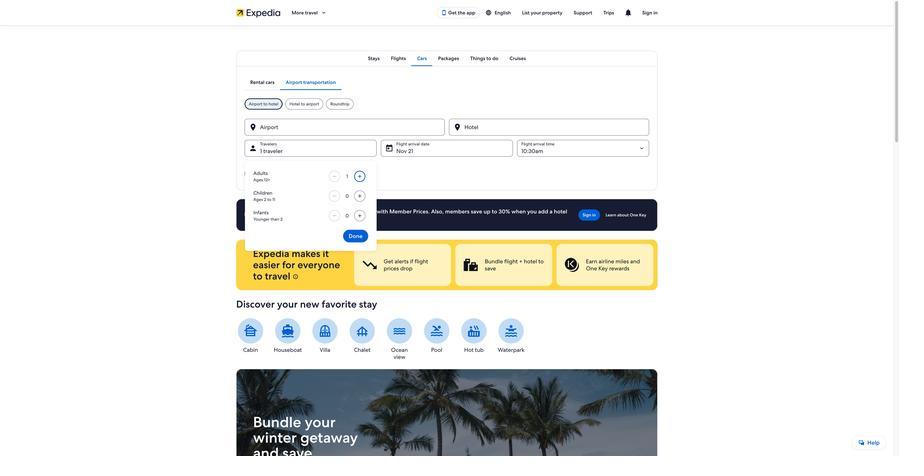 Task type: describe. For each thing, give the bounding box(es) containing it.
sign inside dropdown button
[[643, 9, 653, 16]]

drop
[[400, 265, 413, 272]]

younger
[[254, 216, 270, 222]]

waterpark
[[498, 346, 525, 354]]

2 inside infants younger than 2
[[280, 216, 283, 222]]

if
[[410, 258, 414, 265]]

with
[[377, 208, 388, 215]]

cruises
[[510, 55, 526, 61]]

airport transportation
[[286, 79, 336, 85]]

get for get alerts if flight prices drop
[[384, 258, 393, 265]]

1 out of 3 element
[[354, 244, 451, 286]]

chalet button
[[348, 318, 377, 354]]

hot
[[464, 346, 474, 354]]

tab list containing rental cars
[[245, 74, 342, 90]]

cars
[[417, 55, 427, 61]]

save for bundle flight + hotel to save
[[485, 265, 496, 272]]

the
[[458, 9, 466, 16]]

rewards
[[609, 265, 630, 272]]

new
[[300, 298, 320, 311]]

hotel
[[290, 101, 300, 107]]

flight inside get alerts if flight prices drop
[[415, 258, 428, 265]]

hot tub
[[464, 346, 484, 354]]

get the app
[[448, 9, 476, 16]]

prices
[[384, 265, 399, 272]]

your for bundle
[[305, 412, 336, 432]]

travel inside expedia makes it easier for everyone to travel
[[265, 270, 290, 282]]

leading image
[[441, 10, 447, 15]]

learn about one key link
[[603, 209, 649, 221]]

list
[[522, 9, 530, 16]]

1
[[260, 147, 262, 155]]

flight inside save 10% or more on over 100,000 hotels with member prices. also, members save up to 30% when you add a hotel to a flight
[[280, 215, 294, 222]]

nov
[[397, 147, 407, 155]]

sign in link
[[579, 209, 600, 221]]

0 horizontal spatial a
[[275, 215, 278, 222]]

in inside main content
[[592, 212, 596, 218]]

earn
[[586, 258, 598, 265]]

in inside dropdown button
[[654, 9, 658, 16]]

winter
[[253, 428, 297, 447]]

expedia logo image
[[236, 8, 281, 18]]

key inside earn airline miles and one key rewards
[[599, 265, 608, 272]]

pool
[[431, 346, 443, 354]]

expedia makes it easier for everyone to travel
[[253, 247, 340, 282]]

ocean view button
[[385, 318, 414, 361]]

increase the number of infants image
[[356, 213, 364, 219]]

getaway
[[300, 428, 358, 447]]

support link
[[568, 6, 598, 19]]

tab list containing stays
[[236, 51, 658, 66]]

bundle your winter getaway and save main content
[[0, 25, 894, 456]]

pool button
[[423, 318, 451, 354]]

ocean view
[[391, 346, 408, 361]]

things to do
[[470, 55, 499, 61]]

support
[[574, 9, 593, 16]]

alerts
[[395, 258, 409, 265]]

or
[[294, 208, 299, 215]]

houseboat
[[274, 346, 302, 354]]

cruises link
[[504, 51, 532, 66]]

nov 21
[[397, 147, 413, 155]]

stays link
[[362, 51, 385, 66]]

get alerts if flight prices drop
[[384, 258, 428, 272]]

list your property link
[[517, 6, 568, 19]]

adults ages 12+
[[254, 170, 270, 183]]

sign in inside dropdown button
[[643, 9, 658, 16]]

1 traveler
[[260, 147, 283, 155]]

xsmall image
[[293, 274, 298, 280]]

favorite
[[322, 298, 357, 311]]

hot tub button
[[460, 318, 489, 354]]

do
[[493, 55, 499, 61]]

save for bundle your winter getaway and save
[[283, 443, 312, 456]]

your for discover
[[277, 298, 298, 311]]

increase the number of children image
[[356, 193, 364, 199]]

hotel to airport
[[290, 101, 319, 107]]

done
[[349, 232, 363, 240]]

things to do link
[[465, 51, 504, 66]]

english button
[[480, 6, 517, 19]]

learn
[[606, 212, 617, 218]]

airport for airport transportation
[[286, 79, 302, 85]]

get the app link
[[437, 7, 480, 18]]

airline
[[599, 258, 615, 265]]

learn about one key
[[606, 212, 647, 218]]

done button
[[343, 230, 368, 242]]

bundle flight + hotel to save
[[485, 258, 544, 272]]

trips link
[[598, 6, 620, 19]]

12+
[[264, 177, 270, 183]]

1 horizontal spatial a
[[550, 208, 553, 215]]

+
[[519, 258, 523, 265]]

2 out of 3 element
[[456, 244, 553, 286]]

chalet
[[354, 346, 371, 354]]

rental
[[250, 79, 265, 85]]

decrease the number of infants image
[[330, 213, 339, 219]]

30%
[[499, 208, 510, 215]]

airport
[[306, 101, 319, 107]]

transportation
[[303, 79, 336, 85]]

your for list
[[531, 9, 541, 16]]

stays
[[368, 55, 380, 61]]

one inside earn airline miles and one key rewards
[[586, 265, 597, 272]]

everyone
[[298, 258, 340, 271]]



Task type: vqa. For each thing, say whether or not it's contained in the screenshot.
main content
no



Task type: locate. For each thing, give the bounding box(es) containing it.
2 inside children ages 2 to 11
[[264, 197, 266, 202]]

save
[[269, 208, 281, 215]]

one left airline
[[586, 265, 597, 272]]

2 vertical spatial your
[[305, 412, 336, 432]]

key
[[639, 212, 647, 218], [599, 265, 608, 272]]

airport inside tab list
[[286, 79, 302, 85]]

your inside "bundle your winter getaway and save"
[[305, 412, 336, 432]]

0 horizontal spatial key
[[599, 265, 608, 272]]

0 horizontal spatial sign in
[[583, 212, 596, 218]]

0 horizontal spatial your
[[277, 298, 298, 311]]

key right earn
[[599, 265, 608, 272]]

0 vertical spatial bundle
[[485, 258, 503, 265]]

it
[[323, 247, 329, 260]]

0 vertical spatial ages
[[254, 177, 263, 183]]

to
[[487, 55, 491, 61], [264, 101, 268, 107], [301, 101, 305, 107], [267, 197, 271, 202], [492, 208, 497, 215], [269, 215, 274, 222], [539, 258, 544, 265], [253, 270, 263, 282]]

communication center icon image
[[624, 8, 633, 17]]

save inside "bundle your winter getaway and save"
[[283, 443, 312, 456]]

1 horizontal spatial your
[[305, 412, 336, 432]]

expedia
[[253, 247, 289, 260]]

ages inside children ages 2 to 11
[[254, 197, 263, 202]]

1 vertical spatial key
[[599, 265, 608, 272]]

things
[[470, 55, 485, 61]]

english
[[495, 9, 511, 16]]

travel sale activities deals image
[[236, 369, 658, 456]]

0 vertical spatial tab list
[[236, 51, 658, 66]]

2 down children
[[264, 197, 266, 202]]

11
[[272, 197, 275, 202]]

ages down the adults
[[254, 177, 263, 183]]

discover
[[236, 298, 275, 311]]

0 vertical spatial travel
[[305, 9, 318, 16]]

tub
[[475, 346, 484, 354]]

sign right communication center icon
[[643, 9, 653, 16]]

flight left + in the bottom of the page
[[505, 258, 518, 265]]

1 horizontal spatial airport
[[286, 79, 302, 85]]

sign
[[643, 9, 653, 16], [583, 212, 591, 218]]

1 vertical spatial bundle
[[253, 412, 301, 432]]

2 ages from the top
[[254, 197, 263, 202]]

app
[[467, 9, 476, 16]]

and inside earn airline miles and one key rewards
[[631, 258, 640, 265]]

flight right if
[[415, 258, 428, 265]]

airport up the hotel
[[286, 79, 302, 85]]

list your property
[[522, 9, 563, 16]]

infants
[[254, 209, 269, 216]]

sign in
[[643, 9, 658, 16], [583, 212, 596, 218]]

than
[[271, 216, 279, 222]]

get right leading image
[[448, 9, 457, 16]]

to inside children ages 2 to 11
[[267, 197, 271, 202]]

get left alerts
[[384, 258, 393, 265]]

bundle inside "bundle your winter getaway and save"
[[253, 412, 301, 432]]

member
[[390, 208, 412, 215]]

1 horizontal spatial get
[[448, 9, 457, 16]]

hotel inside bundle flight + hotel to save
[[524, 258, 537, 265]]

3 out of 3 element
[[557, 244, 654, 286]]

decrease the number of children image
[[330, 193, 339, 199]]

bundle your winter getaway and save
[[253, 412, 358, 456]]

children
[[254, 190, 273, 196]]

1 horizontal spatial in
[[654, 9, 658, 16]]

save inside bundle flight + hotel to save
[[485, 265, 496, 272]]

waterpark button
[[497, 318, 526, 354]]

1 vertical spatial your
[[277, 298, 298, 311]]

sign in button
[[637, 4, 664, 21]]

members
[[445, 208, 470, 215]]

0 horizontal spatial airport
[[249, 101, 263, 107]]

save inside save 10% or more on over 100,000 hotels with member prices. also, members save up to 30% when you add a hotel to a flight
[[471, 208, 482, 215]]

a left the 10%
[[275, 215, 278, 222]]

1 horizontal spatial and
[[631, 258, 640, 265]]

airport transportation link
[[280, 74, 342, 90]]

1 horizontal spatial key
[[639, 212, 647, 218]]

airport to hotel
[[249, 101, 278, 107]]

hotel right + in the bottom of the page
[[524, 258, 537, 265]]

1 vertical spatial airport
[[249, 101, 263, 107]]

small image
[[486, 9, 492, 16]]

airport down rental
[[249, 101, 263, 107]]

0 horizontal spatial and
[[253, 443, 279, 456]]

0 horizontal spatial get
[[384, 258, 393, 265]]

2 horizontal spatial save
[[485, 265, 496, 272]]

sign in left the learn
[[583, 212, 596, 218]]

on
[[316, 208, 322, 215]]

cars
[[266, 79, 275, 85]]

ages
[[254, 177, 263, 183], [254, 197, 263, 202]]

hotel inside save 10% or more on over 100,000 hotels with member prices. also, members save up to 30% when you add a hotel to a flight
[[554, 208, 568, 215]]

more
[[292, 9, 304, 16]]

sign left the learn
[[583, 212, 591, 218]]

2 vertical spatial save
[[283, 443, 312, 456]]

1 vertical spatial in
[[592, 212, 596, 218]]

traveler
[[263, 147, 283, 155]]

packages link
[[433, 51, 465, 66]]

and inside "bundle your winter getaway and save"
[[253, 443, 279, 456]]

1 horizontal spatial save
[[471, 208, 482, 215]]

0 horizontal spatial hotel
[[269, 101, 278, 107]]

1 horizontal spatial travel
[[305, 9, 318, 16]]

0 horizontal spatial 2
[[264, 197, 266, 202]]

1 vertical spatial save
[[485, 265, 496, 272]]

1 horizontal spatial one
[[630, 212, 638, 218]]

bundle for bundle your winter getaway and save
[[253, 412, 301, 432]]

flight
[[280, 215, 294, 222], [415, 258, 428, 265], [505, 258, 518, 265]]

0 vertical spatial sign in
[[643, 9, 658, 16]]

get for get the app
[[448, 9, 457, 16]]

0 horizontal spatial in
[[592, 212, 596, 218]]

cars link
[[412, 51, 433, 66]]

10%
[[282, 208, 292, 215]]

flights
[[391, 55, 406, 61]]

add
[[538, 208, 548, 215]]

0 horizontal spatial sign
[[583, 212, 591, 218]]

save 10% or more on over 100,000 hotels with member prices. also, members save up to 30% when you add a hotel to a flight
[[269, 208, 568, 222]]

ages for adults
[[254, 177, 263, 183]]

rental cars
[[250, 79, 275, 85]]

sign in right communication center icon
[[643, 9, 658, 16]]

1 horizontal spatial bundle
[[485, 258, 503, 265]]

0 vertical spatial key
[[639, 212, 647, 218]]

makes
[[292, 247, 320, 260]]

0 vertical spatial sign
[[643, 9, 653, 16]]

1 vertical spatial ages
[[254, 197, 263, 202]]

100,000
[[336, 208, 358, 215]]

hotels
[[360, 208, 376, 215]]

trailing image
[[321, 9, 327, 16]]

21
[[408, 147, 413, 155]]

0 horizontal spatial one
[[586, 265, 597, 272]]

travel left xsmall image
[[265, 270, 290, 282]]

1 vertical spatial one
[[586, 265, 597, 272]]

property
[[542, 9, 563, 16]]

cabin button
[[236, 318, 265, 354]]

0 vertical spatial one
[[630, 212, 638, 218]]

2 vertical spatial hotel
[[524, 258, 537, 265]]

travel left trailing image
[[305, 9, 318, 16]]

flight inside bundle flight + hotel to save
[[505, 258, 518, 265]]

1 vertical spatial hotel
[[554, 208, 568, 215]]

0 vertical spatial and
[[631, 258, 640, 265]]

0 vertical spatial your
[[531, 9, 541, 16]]

travel inside "dropdown button"
[[305, 9, 318, 16]]

0 vertical spatial airport
[[286, 79, 302, 85]]

to inside bundle flight + hotel to save
[[539, 258, 544, 265]]

miles
[[616, 258, 629, 265]]

discover your new favorite stay
[[236, 298, 377, 311]]

2 horizontal spatial your
[[531, 9, 541, 16]]

cabin
[[243, 346, 258, 354]]

about
[[618, 212, 629, 218]]

0 vertical spatial hotel
[[269, 101, 278, 107]]

more travel button
[[286, 4, 333, 21]]

save
[[471, 208, 482, 215], [485, 265, 496, 272], [283, 443, 312, 456]]

1 vertical spatial sign
[[583, 212, 591, 218]]

1 vertical spatial and
[[253, 443, 279, 456]]

0 horizontal spatial flight
[[280, 215, 294, 222]]

packages
[[438, 55, 459, 61]]

1 vertical spatial travel
[[265, 270, 290, 282]]

1 vertical spatial sign in
[[583, 212, 596, 218]]

increase the number of adults image
[[356, 174, 364, 179]]

hotel left the hotel
[[269, 101, 278, 107]]

get inside get alerts if flight prices drop
[[384, 258, 393, 265]]

decrease the number of adults image
[[330, 174, 339, 179]]

bundle inside bundle flight + hotel to save
[[485, 258, 503, 265]]

1 vertical spatial get
[[384, 258, 393, 265]]

1 horizontal spatial flight
[[415, 258, 428, 265]]

a right add
[[550, 208, 553, 215]]

flights link
[[385, 51, 412, 66]]

in right communication center icon
[[654, 9, 658, 16]]

sign inside bundle your winter getaway and save main content
[[583, 212, 591, 218]]

to inside expedia makes it easier for everyone to travel
[[253, 270, 263, 282]]

easier
[[253, 258, 280, 271]]

1 horizontal spatial sign in
[[643, 9, 658, 16]]

0 vertical spatial in
[[654, 9, 658, 16]]

1 horizontal spatial hotel
[[524, 258, 537, 265]]

ages inside adults ages 12+
[[254, 177, 263, 183]]

0 horizontal spatial bundle
[[253, 412, 301, 432]]

0 vertical spatial save
[[471, 208, 482, 215]]

0 vertical spatial 2
[[264, 197, 266, 202]]

a
[[550, 208, 553, 215], [275, 215, 278, 222]]

also,
[[431, 208, 444, 215]]

2 horizontal spatial hotel
[[554, 208, 568, 215]]

villa button
[[311, 318, 340, 354]]

bundle for bundle flight + hotel to save
[[485, 258, 503, 265]]

1 traveler button
[[245, 140, 377, 157]]

get
[[448, 9, 457, 16], [384, 258, 393, 265]]

0 horizontal spatial travel
[[265, 270, 290, 282]]

earn airline miles and one key rewards
[[586, 258, 640, 272]]

flight right than
[[280, 215, 294, 222]]

1 horizontal spatial 2
[[280, 216, 283, 222]]

2 horizontal spatial flight
[[505, 258, 518, 265]]

1 vertical spatial 2
[[280, 216, 283, 222]]

1 ages from the top
[[254, 177, 263, 183]]

sign in inside bundle your winter getaway and save main content
[[583, 212, 596, 218]]

when
[[512, 208, 526, 215]]

for
[[282, 258, 295, 271]]

2 right than
[[280, 216, 283, 222]]

airport for airport to hotel
[[249, 101, 263, 107]]

tab list
[[236, 51, 658, 66], [245, 74, 342, 90]]

key right about
[[639, 212, 647, 218]]

ages down children
[[254, 197, 263, 202]]

2
[[264, 197, 266, 202], [280, 216, 283, 222]]

villa
[[320, 346, 330, 354]]

view
[[394, 353, 406, 361]]

hotel right add
[[554, 208, 568, 215]]

1 horizontal spatial sign
[[643, 9, 653, 16]]

and
[[631, 258, 640, 265], [253, 443, 279, 456]]

ages for children
[[254, 197, 263, 202]]

0 horizontal spatial save
[[283, 443, 312, 456]]

1 vertical spatial tab list
[[245, 74, 342, 90]]

0 vertical spatial get
[[448, 9, 457, 16]]

one right about
[[630, 212, 638, 218]]

in left the learn
[[592, 212, 596, 218]]

houseboat button
[[274, 318, 302, 354]]

roundtrip
[[330, 101, 350, 107]]



